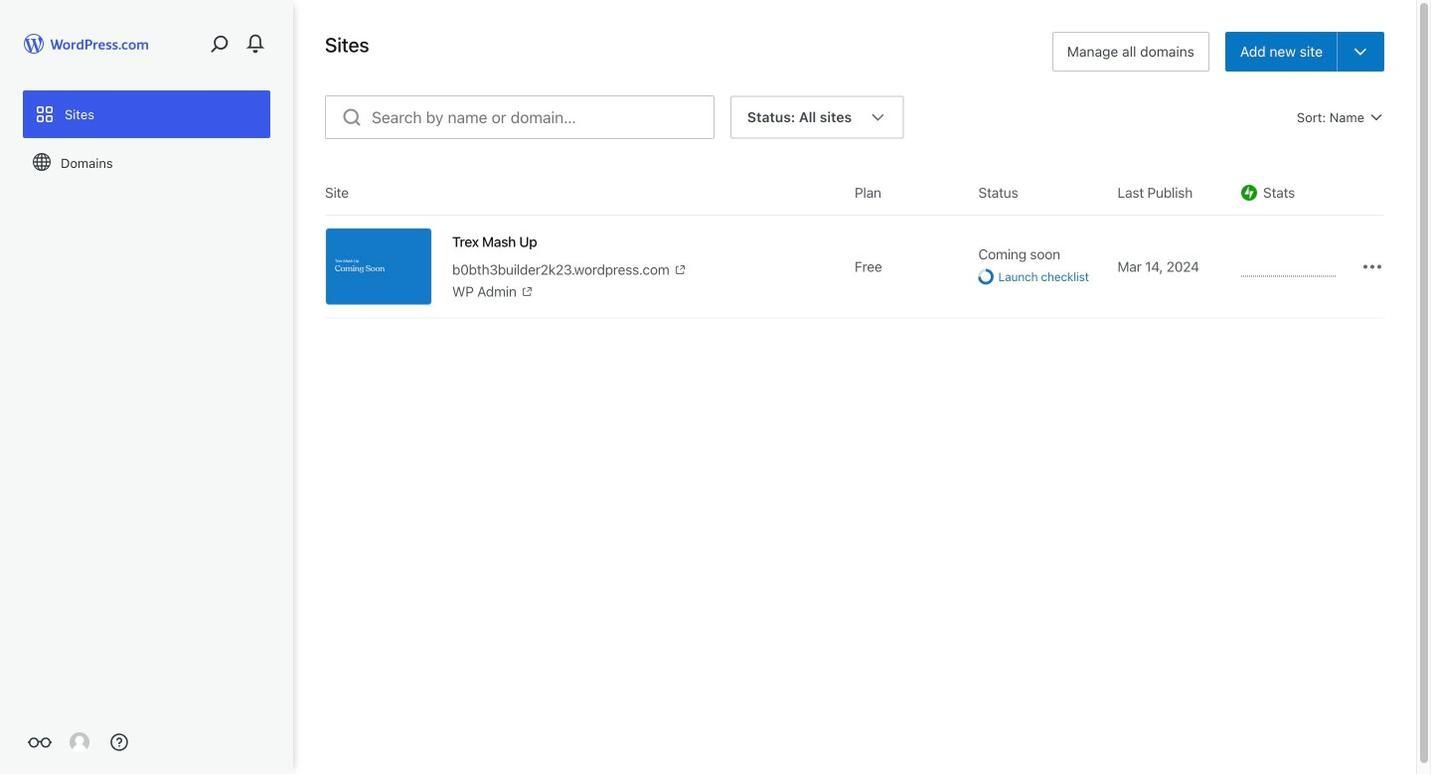 Task type: vqa. For each thing, say whether or not it's contained in the screenshot.
Bob Builder IMAGE
yes



Task type: describe. For each thing, give the bounding box(es) containing it.
sorting by name. switch sorting mode image
[[1369, 109, 1385, 125]]

highest hourly views 0 image
[[1242, 264, 1336, 277]]

visit wp admin image
[[521, 285, 535, 299]]

displaying all sites. element
[[748, 97, 852, 137]]

bob builder image
[[70, 733, 89, 753]]



Task type: locate. For each thing, give the bounding box(es) containing it.
site actions image
[[1361, 255, 1385, 279]]

toggle menu image
[[1352, 43, 1370, 61]]

reader image
[[28, 731, 52, 755]]

None search field
[[325, 95, 715, 139]]

Search search field
[[372, 96, 714, 138]]



